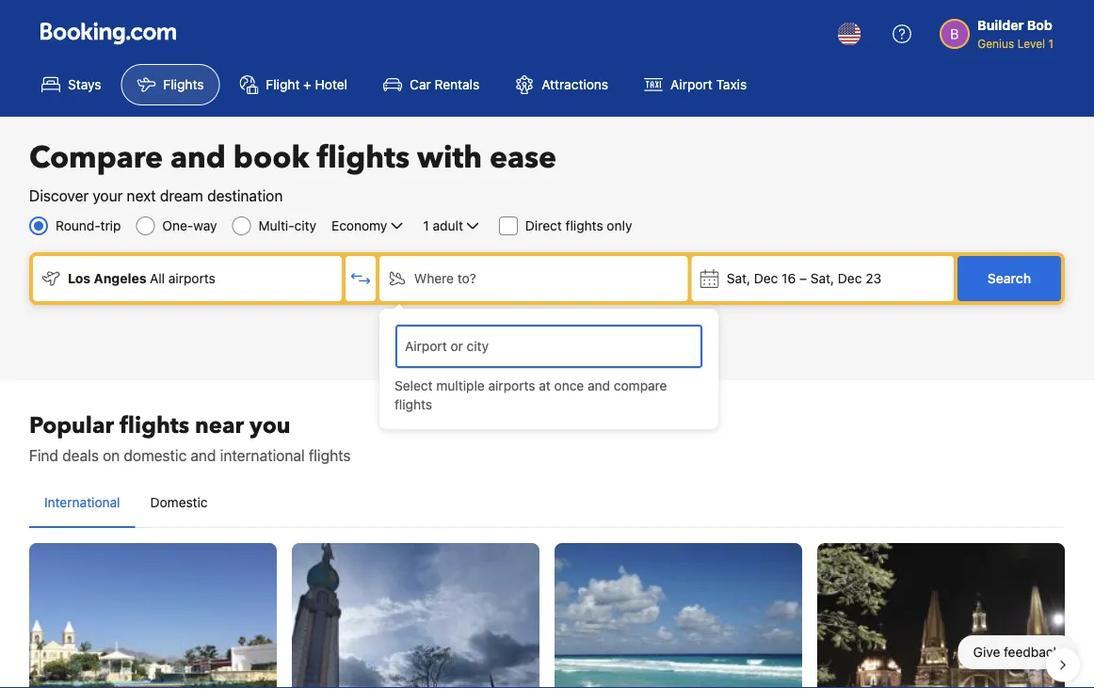 Task type: describe. For each thing, give the bounding box(es) containing it.
airport taxis
[[671, 77, 747, 92]]

los angeles all airports
[[68, 271, 216, 286]]

search
[[988, 271, 1031, 286]]

sat, dec 16 – sat, dec 23 button
[[692, 256, 954, 301]]

once
[[554, 378, 584, 394]]

flight
[[266, 77, 300, 92]]

+
[[303, 77, 312, 92]]

popular flights near you find deals on domestic and international flights
[[29, 410, 351, 465]]

international
[[44, 495, 120, 510]]

direct flights only
[[525, 218, 632, 234]]

domestic button
[[135, 478, 223, 527]]

airport
[[671, 77, 713, 92]]

destination
[[207, 187, 283, 205]]

at
[[539, 378, 551, 394]]

deals
[[62, 447, 99, 465]]

compare
[[29, 137, 163, 178]]

select
[[395, 378, 433, 394]]

and inside the compare and book flights with ease discover your next dream destination
[[170, 137, 226, 178]]

compare and book flights with ease discover your next dream destination
[[29, 137, 557, 205]]

1 inside popup button
[[423, 218, 429, 234]]

airports inside "select multiple airports at once and compare flights"
[[488, 378, 535, 394]]

flights up domestic
[[120, 410, 189, 441]]

multiple
[[436, 378, 485, 394]]

on
[[103, 447, 120, 465]]

flights inside "select multiple airports at once and compare flights"
[[395, 397, 432, 412]]

you
[[250, 410, 291, 441]]

where to? button
[[379, 256, 688, 301]]

where to?
[[414, 271, 476, 286]]

flights right international on the bottom left of the page
[[309, 447, 351, 465]]

international button
[[29, 478, 135, 527]]

bob
[[1027, 17, 1053, 33]]

builder bob genius level 1
[[978, 17, 1054, 50]]

Airport or city text field
[[403, 336, 695, 357]]

round-trip
[[56, 218, 121, 234]]

1 adult button
[[421, 215, 484, 237]]

los angeles to cancún image
[[555, 543, 802, 688]]

domestic
[[124, 447, 187, 465]]

one-way
[[162, 218, 217, 234]]

car
[[410, 77, 431, 92]]

one-
[[162, 218, 193, 234]]

way
[[193, 218, 217, 234]]

taxis
[[716, 77, 747, 92]]

16
[[782, 271, 796, 286]]

–
[[800, 271, 807, 286]]

los angeles to guadalajara image
[[817, 543, 1065, 688]]

give feedback
[[973, 645, 1060, 660]]

los angeles to san salvador image
[[292, 543, 540, 688]]

stays
[[68, 77, 101, 92]]

and inside popular flights near you find deals on domestic and international flights
[[191, 447, 216, 465]]

compare
[[614, 378, 667, 394]]

your
[[93, 187, 123, 205]]

los angeles to san josé del cabo image
[[29, 543, 277, 688]]

discover
[[29, 187, 89, 205]]

1 sat, from the left
[[727, 271, 751, 286]]

near
[[195, 410, 244, 441]]

hotel
[[315, 77, 348, 92]]

direct
[[525, 218, 562, 234]]

where
[[414, 271, 454, 286]]

ease
[[490, 137, 557, 178]]



Task type: vqa. For each thing, say whether or not it's contained in the screenshot.
Round-trip
yes



Task type: locate. For each thing, give the bounding box(es) containing it.
and inside "select multiple airports at once and compare flights"
[[588, 378, 610, 394]]

tab list containing international
[[29, 478, 1065, 529]]

multi-
[[258, 218, 294, 234]]

2 vertical spatial and
[[191, 447, 216, 465]]

round-
[[56, 218, 100, 234]]

0 vertical spatial and
[[170, 137, 226, 178]]

region
[[14, 536, 1080, 688]]

to?
[[457, 271, 476, 286]]

search button
[[958, 256, 1061, 301]]

0 horizontal spatial airports
[[168, 271, 216, 286]]

with
[[417, 137, 482, 178]]

dec left 23
[[838, 271, 862, 286]]

trip
[[100, 218, 121, 234]]

1 dec from the left
[[754, 271, 778, 286]]

sat, left the 16
[[727, 271, 751, 286]]

adult
[[433, 218, 463, 234]]

los
[[68, 271, 91, 286]]

international
[[220, 447, 305, 465]]

1 vertical spatial and
[[588, 378, 610, 394]]

domestic
[[150, 495, 208, 510]]

tab list
[[29, 478, 1065, 529]]

0 vertical spatial airports
[[168, 271, 216, 286]]

dec left the 16
[[754, 271, 778, 286]]

0 horizontal spatial 1
[[423, 218, 429, 234]]

1 inside builder bob genius level 1
[[1049, 37, 1054, 50]]

2 sat, from the left
[[811, 271, 834, 286]]

dec
[[754, 271, 778, 286], [838, 271, 862, 286]]

dream
[[160, 187, 203, 205]]

1 vertical spatial airports
[[488, 378, 535, 394]]

feedback
[[1004, 645, 1060, 660]]

flights up the economy on the left of the page
[[317, 137, 410, 178]]

0 horizontal spatial dec
[[754, 271, 778, 286]]

economy
[[332, 218, 387, 234]]

1 left adult at the left top of page
[[423, 218, 429, 234]]

and down near
[[191, 447, 216, 465]]

multi-city
[[258, 218, 316, 234]]

and
[[170, 137, 226, 178], [588, 378, 610, 394], [191, 447, 216, 465]]

attractions
[[542, 77, 608, 92]]

1
[[1049, 37, 1054, 50], [423, 218, 429, 234]]

flights link
[[121, 64, 220, 105]]

genius
[[978, 37, 1015, 50]]

1 horizontal spatial 1
[[1049, 37, 1054, 50]]

rentals
[[435, 77, 480, 92]]

booking.com logo image
[[40, 22, 176, 45], [40, 22, 176, 45]]

flight + hotel link
[[224, 64, 364, 105]]

builder
[[978, 17, 1024, 33]]

find
[[29, 447, 58, 465]]

select multiple airports at once and compare flights
[[395, 378, 667, 412]]

1 horizontal spatial dec
[[838, 271, 862, 286]]

1 horizontal spatial airports
[[488, 378, 535, 394]]

angeles
[[94, 271, 146, 286]]

sat,
[[727, 271, 751, 286], [811, 271, 834, 286]]

give
[[973, 645, 1000, 660]]

car rentals link
[[367, 64, 496, 105]]

2 dec from the left
[[838, 271, 862, 286]]

23
[[866, 271, 882, 286]]

city
[[294, 218, 316, 234]]

0 vertical spatial 1
[[1049, 37, 1054, 50]]

stays link
[[25, 64, 117, 105]]

1 adult
[[423, 218, 463, 234]]

next
[[127, 187, 156, 205]]

flights inside the compare and book flights with ease discover your next dream destination
[[317, 137, 410, 178]]

car rentals
[[410, 77, 480, 92]]

and up dream
[[170, 137, 226, 178]]

airports left at
[[488, 378, 535, 394]]

flights
[[163, 77, 204, 92]]

flights down select
[[395, 397, 432, 412]]

airports
[[168, 271, 216, 286], [488, 378, 535, 394]]

1 right level on the top of page
[[1049, 37, 1054, 50]]

only
[[607, 218, 632, 234]]

flight + hotel
[[266, 77, 348, 92]]

airports right all
[[168, 271, 216, 286]]

attractions link
[[499, 64, 624, 105]]

level
[[1018, 37, 1045, 50]]

1 horizontal spatial sat,
[[811, 271, 834, 286]]

1 vertical spatial 1
[[423, 218, 429, 234]]

airport taxis link
[[628, 64, 763, 105]]

book
[[233, 137, 309, 178]]

sat, dec 16 – sat, dec 23
[[727, 271, 882, 286]]

0 horizontal spatial sat,
[[727, 271, 751, 286]]

all
[[150, 271, 165, 286]]

popular
[[29, 410, 114, 441]]

sat, right –
[[811, 271, 834, 286]]

flights left only
[[566, 218, 603, 234]]

give feedback button
[[958, 636, 1075, 670]]

and right once
[[588, 378, 610, 394]]

flights
[[317, 137, 410, 178], [566, 218, 603, 234], [395, 397, 432, 412], [120, 410, 189, 441], [309, 447, 351, 465]]



